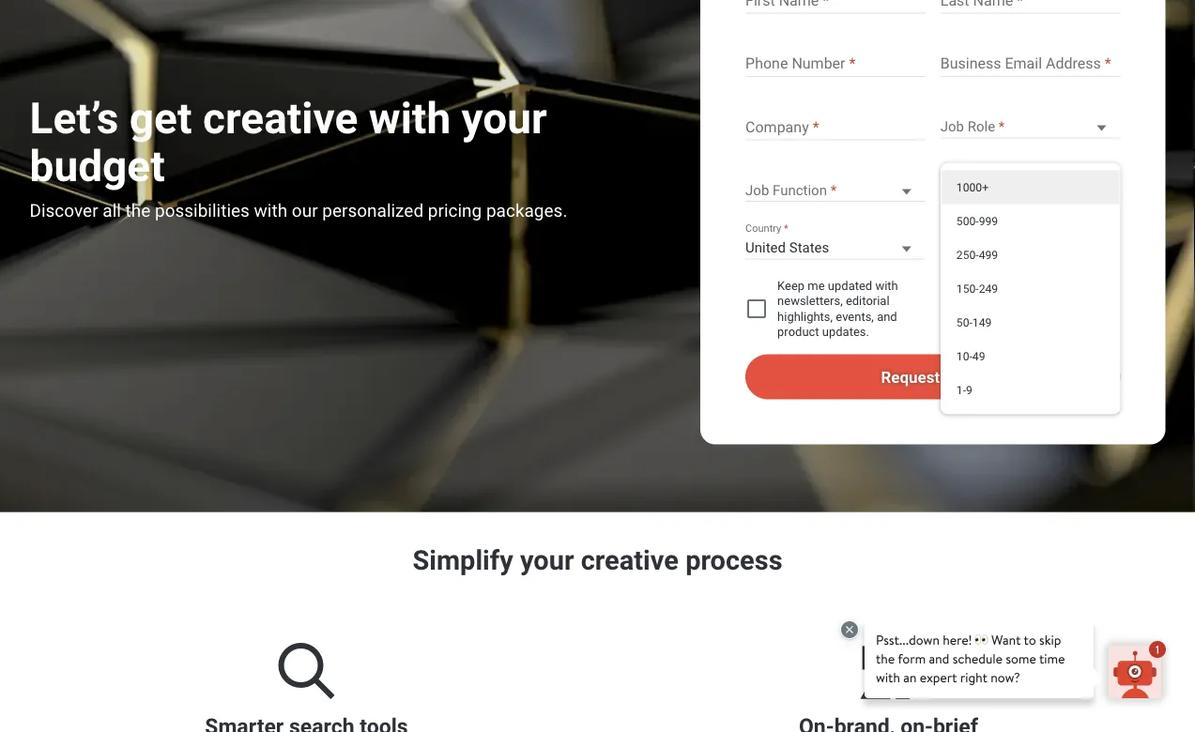 Task type: vqa. For each thing, say whether or not it's contained in the screenshot.
See all link
no



Task type: describe. For each thing, give the bounding box(es) containing it.
search image
[[261, 625, 352, 715]]

request quote
[[881, 368, 985, 386]]

request quote button
[[746, 354, 1121, 399]]

let's get creative with your budget banner
[[0, 0, 1195, 515]]

and
[[877, 309, 897, 323]]

Last Name text field
[[941, 0, 1121, 14]]

keep me updated with newsletters, editorial highlights, events, and product updates.
[[777, 279, 898, 339]]

simplify
[[413, 545, 513, 576]]

with for updated
[[875, 279, 898, 293]]

keep
[[777, 279, 805, 293]]

simplify your creative process
[[413, 545, 783, 576]]

creative for get
[[203, 93, 358, 144]]

me
[[808, 279, 825, 293]]

updated
[[828, 279, 872, 293]]

editorial
[[846, 294, 890, 308]]

Company text field
[[746, 117, 926, 140]]

updates.
[[822, 325, 869, 339]]

request
[[881, 368, 940, 386]]

united states
[[746, 239, 829, 256]]

creative for your
[[581, 545, 679, 576]]

blog image
[[844, 625, 934, 715]]

get
[[129, 93, 192, 144]]

Business Email Address text field
[[941, 54, 1121, 77]]

process
[[686, 545, 783, 576]]

events,
[[836, 309, 874, 323]]

product
[[777, 325, 819, 339]]

*
[[784, 223, 788, 234]]

First Name text field
[[746, 0, 926, 14]]



Task type: locate. For each thing, give the bounding box(es) containing it.
your
[[462, 93, 547, 144], [520, 545, 574, 576]]

creative inside let's get creative with your budget
[[203, 93, 358, 144]]

your inside let's get creative with your budget
[[462, 93, 547, 144]]

with
[[369, 93, 451, 144], [875, 279, 898, 293]]

1 vertical spatial with
[[875, 279, 898, 293]]

highlights,
[[777, 309, 833, 323]]

united
[[746, 239, 786, 256]]

states
[[789, 239, 829, 256]]

0 vertical spatial with
[[369, 93, 451, 144]]

1 vertical spatial your
[[520, 545, 574, 576]]

with inside let's get creative with your budget
[[369, 93, 451, 144]]

0 horizontal spatial creative
[[203, 93, 358, 144]]

0 vertical spatial creative
[[203, 93, 358, 144]]

with for creative
[[369, 93, 451, 144]]

let's get creative with your budget
[[30, 93, 547, 191]]

1 horizontal spatial with
[[875, 279, 898, 293]]

Phone Number text field
[[746, 54, 926, 77]]

newsletters,
[[777, 294, 843, 308]]

quote
[[944, 368, 985, 386]]

budget
[[30, 141, 165, 191]]

with inside keep me updated with newsletters, editorial highlights, events, and product updates.
[[875, 279, 898, 293]]

country
[[746, 223, 781, 234]]

1 horizontal spatial creative
[[581, 545, 679, 576]]

0 vertical spatial your
[[462, 93, 547, 144]]

country *
[[746, 223, 788, 234]]

1 vertical spatial creative
[[581, 545, 679, 576]]

0 horizontal spatial with
[[369, 93, 451, 144]]

let's
[[30, 93, 119, 144]]

creative
[[203, 93, 358, 144], [581, 545, 679, 576]]



